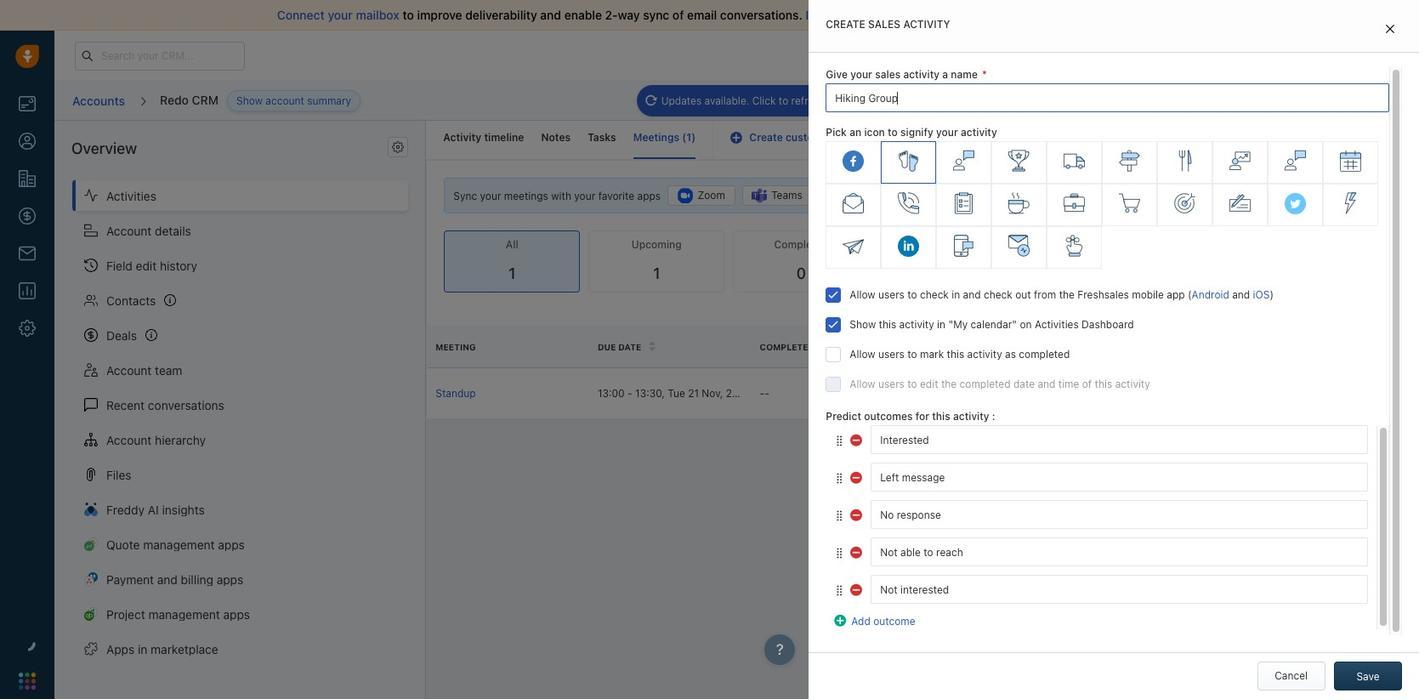 Task type: vqa. For each thing, say whether or not it's contained in the screenshot.
"days"
yes



Task type: locate. For each thing, give the bounding box(es) containing it.
21 for tue
[[688, 387, 699, 400]]

1 vertical spatial users
[[878, 348, 905, 361]]

call log
[[925, 94, 961, 107]]

( right 'app'
[[1188, 289, 1192, 301]]

details
[[155, 223, 191, 238]]

0 horizontal spatial from
[[1034, 289, 1056, 301]]

1 vertical spatial management
[[148, 607, 220, 621]]

account up field
[[106, 223, 152, 238]]

None text field
[[871, 426, 1368, 454], [871, 500, 1368, 529], [871, 426, 1368, 454], [871, 500, 1368, 529]]

call
[[925, 94, 943, 107]]

updates
[[661, 94, 702, 107]]

21 left days
[[1032, 49, 1042, 60]]

sales
[[1152, 94, 1178, 107]]

tue
[[668, 387, 685, 400]]

1 vertical spatial of
[[1082, 378, 1092, 391]]

your
[[954, 49, 975, 60]]

management up marketplace
[[148, 607, 220, 621]]

date down as
[[1014, 378, 1035, 391]]

1 vertical spatial add
[[852, 615, 871, 628]]

calendly button
[[819, 186, 899, 206]]

recent conversations
[[106, 398, 224, 412]]

android link
[[1192, 289, 1230, 301]]

apps
[[106, 642, 135, 656]]

completed right as
[[1019, 348, 1070, 361]]

add for add outcome
[[852, 615, 871, 628]]

ios
[[1253, 289, 1270, 301]]

add left deal
[[1283, 94, 1303, 107]]

2 users from the top
[[878, 348, 905, 361]]

to up allow users to mark this activity as completed
[[908, 289, 917, 301]]

meeting down explore
[[1070, 94, 1109, 107]]

log
[[946, 94, 961, 107]]

and left 'time'
[[1038, 378, 1056, 391]]

activity right pick
[[854, 131, 891, 144]]

account down "recent"
[[106, 432, 152, 447]]

0 vertical spatial show
[[236, 94, 263, 107]]

updates available. click to refresh.
[[661, 94, 829, 107]]

2 vertical spatial ui drag handle image
[[835, 584, 845, 597]]

1 vertical spatial completed
[[960, 378, 1011, 391]]

1 account from the top
[[106, 223, 152, 238]]

teams
[[771, 189, 803, 202]]

0 horizontal spatial of
[[673, 8, 684, 22]]

completed up :
[[960, 378, 1011, 391]]

dialog
[[809, 0, 1419, 699]]

payment and billing apps
[[106, 572, 243, 586]]

of right sync
[[673, 8, 684, 22]]

add for add deal
[[1283, 94, 1303, 107]]

1 horizontal spatial from
[[1097, 8, 1123, 22]]

0 vertical spatial ui drag handle image
[[835, 472, 845, 485]]

date for due date
[[618, 342, 641, 352]]

1 vertical spatial account
[[106, 363, 152, 377]]

0 horizontal spatial the
[[941, 378, 957, 391]]

office 365 button
[[906, 186, 995, 206]]

activity up owner
[[899, 318, 934, 331]]

1 for all
[[509, 264, 516, 282]]

0 vertical spatial )
[[692, 131, 696, 144]]

mng settings image
[[392, 141, 404, 153]]

0 horizontal spatial show
[[236, 94, 263, 107]]

plus filled image
[[835, 613, 848, 626]]

calendar"
[[971, 318, 1017, 331]]

billing
[[181, 572, 213, 586]]

1 down "all"
[[509, 264, 516, 282]]

-
[[628, 387, 632, 400], [760, 387, 765, 400], [765, 387, 770, 400], [1084, 387, 1089, 400], [1089, 387, 1094, 400]]

0 vertical spatial (
[[682, 131, 687, 144]]

due
[[598, 342, 616, 352]]

from right out
[[1034, 289, 1056, 301]]

0
[[797, 264, 806, 282]]

0 horizontal spatial 1
[[509, 264, 516, 282]]

0 horizontal spatial meeting
[[436, 341, 476, 352]]

apps down payment and billing apps
[[223, 607, 250, 621]]

standup
[[436, 387, 476, 400]]

users
[[878, 289, 905, 301], [878, 348, 905, 361], [878, 378, 905, 391]]

allow for allow users to mark this activity as completed
[[850, 348, 876, 361]]

1 horizontal spatial show
[[850, 318, 876, 331]]

ui drag handle image
[[835, 434, 845, 447], [835, 547, 845, 559], [835, 584, 845, 597]]

tab panel containing create sales activity
[[809, 0, 1419, 699]]

ai
[[148, 502, 159, 517]]

sales right custom at the top of page
[[826, 131, 852, 144]]

with
[[551, 189, 571, 202]]

signify
[[901, 126, 934, 139]]

1 vertical spatial from
[[1034, 289, 1056, 301]]

your right signify
[[936, 126, 958, 139]]

2 minus filled image from the top
[[850, 544, 864, 558]]

quote
[[106, 537, 140, 552]]

activities up account details at the left
[[106, 188, 156, 203]]

add outcome link
[[835, 613, 916, 628]]

check left out
[[984, 289, 1013, 301]]

2 ui drag handle image from the top
[[835, 547, 845, 559]]

tab panel
[[809, 0, 1419, 699]]

custom
[[786, 131, 823, 144]]

1 vertical spatial minus filled image
[[850, 507, 864, 520]]

plans
[[1138, 48, 1164, 61]]

1 -- from the left
[[760, 387, 770, 400]]

2 account from the top
[[106, 363, 152, 377]]

0 vertical spatial ui drag handle image
[[835, 434, 845, 447]]

google
[[1031, 189, 1065, 202]]

this left "my
[[879, 318, 897, 331]]

) right android
[[1270, 289, 1274, 301]]

this right mark
[[947, 348, 965, 361]]

edit right field
[[136, 258, 157, 273]]

your
[[328, 8, 353, 22], [862, 8, 887, 22], [851, 68, 872, 81], [936, 126, 958, 139], [480, 189, 501, 202], [574, 189, 596, 202]]

users for mark
[[878, 348, 905, 361]]

1 horizontal spatial (
[[1188, 289, 1192, 301]]

0 vertical spatial add
[[1283, 94, 1303, 107]]

minus filled image down predict
[[850, 469, 864, 483]]

2 - from the left
[[760, 387, 765, 400]]

overview
[[71, 140, 137, 157]]

1 check from the left
[[920, 289, 949, 301]]

21 right tue
[[688, 387, 699, 400]]

1 horizontal spatial )
[[1270, 289, 1274, 301]]

meetings
[[633, 131, 680, 144]]

allow users to mark this activity as completed
[[850, 348, 1070, 361]]

) right meetings
[[692, 131, 696, 144]]

minus filled image up add outcome link
[[850, 544, 864, 558]]

1 horizontal spatial add
[[1283, 94, 1303, 107]]

3 ui drag handle image from the top
[[835, 584, 845, 597]]

refresh.
[[791, 94, 829, 107]]

2 vertical spatial minus filled image
[[850, 582, 864, 595]]

2 check from the left
[[984, 289, 1013, 301]]

all
[[846, 8, 859, 22]]

management up payment and billing apps
[[143, 537, 215, 552]]

0 vertical spatial activities
[[106, 188, 156, 203]]

1 - from the left
[[628, 387, 632, 400]]

-- right 2023
[[760, 387, 770, 400]]

the left the freshsales
[[1059, 289, 1075, 301]]

( right meetings
[[682, 131, 687, 144]]

completed down 0
[[760, 342, 815, 352]]

and left ios
[[1232, 289, 1250, 301]]

0 vertical spatial from
[[1097, 8, 1123, 22]]

0 horizontal spatial completed
[[960, 378, 1011, 391]]

dialog containing create sales activity
[[809, 0, 1419, 699]]

email image
[[1251, 48, 1263, 63]]

check
[[920, 289, 949, 301], [984, 289, 1013, 301]]

on
[[1020, 318, 1032, 331]]

2 horizontal spatial date
[[1014, 378, 1035, 391]]

1 vertical spatial )
[[1270, 289, 1274, 301]]

minus filled image
[[850, 432, 864, 445], [850, 507, 864, 520], [850, 582, 864, 595]]

account for account details
[[106, 223, 152, 238]]

activities down 'allow users to check in and check out from the freshsales mobile app ( android and ios )'
[[1035, 318, 1079, 331]]

0 vertical spatial the
[[1059, 289, 1075, 301]]

1 minus filled image from the top
[[850, 432, 864, 445]]

0 vertical spatial 21
[[1032, 49, 1042, 60]]

zoom button
[[668, 186, 736, 206]]

users for check
[[878, 289, 905, 301]]

0 vertical spatial allow
[[850, 289, 876, 301]]

upcoming
[[632, 238, 682, 251]]

summary
[[307, 94, 351, 107]]

2 vertical spatial users
[[878, 378, 905, 391]]

apps right favorite
[[637, 189, 661, 202]]

1 vertical spatial completed
[[760, 342, 815, 352]]

insights
[[162, 502, 205, 517]]

account for account hierarchy
[[106, 432, 152, 447]]

1 vertical spatial edit
[[920, 378, 938, 391]]

1 vertical spatial meeting
[[436, 341, 476, 352]]

1 for upcoming
[[653, 264, 660, 282]]

1 horizontal spatial date
[[817, 342, 840, 352]]

meeting up standup
[[436, 341, 476, 352]]

1 horizontal spatial check
[[984, 289, 1013, 301]]

completed
[[774, 238, 828, 251], [760, 342, 815, 352]]

0 horizontal spatial edit
[[136, 258, 157, 273]]

freddy ai insights
[[106, 502, 205, 517]]

0 vertical spatial meeting
[[1070, 94, 1109, 107]]

conversations
[[148, 398, 224, 412]]

1 right meetings
[[687, 131, 692, 144]]

account details
[[106, 223, 191, 238]]

in up "my
[[952, 289, 960, 301]]

meeting inside button
[[1070, 94, 1109, 107]]

1 vertical spatial allow
[[850, 348, 876, 361]]

1 horizontal spatial --
[[1084, 387, 1094, 400]]

1 vertical spatial ui drag handle image
[[835, 509, 845, 522]]

-- right 'time'
[[1084, 387, 1094, 400]]

google calendar
[[1031, 189, 1111, 202]]

due date
[[598, 342, 641, 352]]

check up "my
[[920, 289, 949, 301]]

explore plans link
[[1089, 45, 1174, 65]]

0 horizontal spatial check
[[920, 289, 949, 301]]

1 down upcoming
[[653, 264, 660, 282]]

1 horizontal spatial 1
[[653, 264, 660, 282]]

1 vertical spatial ui drag handle image
[[835, 547, 845, 559]]

date right due
[[618, 342, 641, 352]]

0 horizontal spatial (
[[682, 131, 687, 144]]

3 users from the top
[[878, 378, 905, 391]]

name
[[951, 68, 978, 81]]

add inside button
[[1283, 94, 1303, 107]]

the down allow users to mark this activity as completed
[[941, 378, 957, 391]]

0 vertical spatial completed
[[1019, 348, 1070, 361]]

completed for completed
[[774, 238, 828, 251]]

0 horizontal spatial --
[[760, 387, 770, 400]]

1 vertical spatial activities
[[1035, 318, 1079, 331]]

mobile
[[1132, 289, 1164, 301]]

1 ui drag handle image from the top
[[835, 434, 845, 447]]

3 account from the top
[[106, 432, 152, 447]]

edit down mark
[[920, 378, 938, 391]]

0 vertical spatial minus filled image
[[850, 432, 864, 445]]

0 vertical spatial management
[[143, 537, 215, 552]]

ui drag handle image for first minus filled image from the bottom
[[835, 547, 845, 559]]

3 minus filled image from the top
[[850, 582, 864, 595]]

of right 'time'
[[1082, 378, 1092, 391]]

1 vertical spatial minus filled image
[[850, 544, 864, 558]]

0 vertical spatial completed
[[774, 238, 828, 251]]

--
[[760, 387, 770, 400], [1084, 387, 1094, 400]]

None text field
[[871, 463, 1368, 492], [871, 538, 1368, 567], [871, 575, 1368, 604], [871, 463, 1368, 492], [871, 538, 1368, 567], [871, 575, 1368, 604]]

sales right all
[[868, 18, 901, 31]]

0 horizontal spatial date
[[618, 342, 641, 352]]

1 vertical spatial 21
[[688, 387, 699, 400]]

2 -- from the left
[[1084, 387, 1094, 400]]

ui drag handle image for first minus filled icon from the bottom
[[835, 584, 845, 597]]

your right the sync
[[480, 189, 501, 202]]

2 vertical spatial account
[[106, 432, 152, 447]]

project management apps
[[106, 607, 250, 621]]

apps in marketplace
[[106, 642, 218, 656]]

0 horizontal spatial 21
[[688, 387, 699, 400]]

your right all
[[862, 8, 887, 22]]

task button
[[979, 86, 1036, 115]]

1 vertical spatial show
[[850, 318, 876, 331]]

to
[[403, 8, 414, 22], [1052, 8, 1064, 22], [779, 94, 789, 107], [888, 126, 898, 139], [908, 289, 917, 301], [908, 348, 917, 361], [908, 378, 917, 391]]

0 horizontal spatial add
[[852, 615, 871, 628]]

add right plus filled icon
[[852, 615, 871, 628]]

allow users to check in and check out from the freshsales mobile app ( android and ios )
[[850, 289, 1274, 301]]

minus filled image
[[850, 469, 864, 483], [850, 544, 864, 558]]

1 horizontal spatial activities
[[1035, 318, 1079, 331]]

1 vertical spatial (
[[1188, 289, 1192, 301]]

activities inside dialog
[[1035, 318, 1079, 331]]

2 allow from the top
[[850, 348, 876, 361]]

create sales activity
[[826, 18, 950, 31]]

21 for in
[[1032, 49, 1042, 60]]

1 users from the top
[[878, 289, 905, 301]]

have
[[1023, 8, 1049, 22]]

completed up 0
[[774, 238, 828, 251]]

1 horizontal spatial 21
[[1032, 49, 1042, 60]]

app
[[1167, 289, 1185, 301]]

3 allow from the top
[[850, 378, 876, 391]]

date up predict
[[817, 342, 840, 352]]

import
[[806, 8, 843, 22]]

4 - from the left
[[1084, 387, 1089, 400]]

)
[[692, 131, 696, 144], [1270, 289, 1274, 301]]

ui drag handle image
[[835, 472, 845, 485], [835, 509, 845, 522]]

1 horizontal spatial meeting
[[1070, 94, 1109, 107]]

crm
[[192, 93, 219, 107]]

date
[[618, 342, 641, 352], [817, 342, 840, 352], [1014, 378, 1035, 391]]

0 vertical spatial account
[[106, 223, 152, 238]]

21
[[1032, 49, 1042, 60], [688, 387, 699, 400]]

as
[[1005, 348, 1016, 361]]

sales activities button
[[1127, 86, 1258, 115], [1127, 86, 1249, 115]]

deliverability
[[465, 8, 537, 22]]

apps up payment and billing apps
[[218, 537, 245, 552]]

dashboard
[[1082, 318, 1134, 331]]

2 vertical spatial allow
[[850, 378, 876, 391]]

your right with
[[574, 189, 596, 202]]

0 vertical spatial minus filled image
[[850, 469, 864, 483]]

management for quote
[[143, 537, 215, 552]]

0 vertical spatial users
[[878, 289, 905, 301]]

from right start in the top right of the page
[[1097, 8, 1123, 22]]

1 horizontal spatial completed
[[1019, 348, 1070, 361]]

create custom sales activity link
[[731, 131, 891, 144]]

task
[[1004, 94, 1026, 107]]

1 allow from the top
[[850, 289, 876, 301]]

google calendar button
[[1002, 186, 1121, 206]]

activity down log
[[961, 126, 997, 139]]

account up "recent"
[[106, 363, 152, 377]]



Task type: describe. For each thing, give the bounding box(es) containing it.
to left tara
[[908, 378, 917, 391]]

1 ui drag handle image from the top
[[835, 472, 845, 485]]

icon
[[864, 126, 885, 139]]

outcome
[[874, 615, 916, 628]]

1 horizontal spatial edit
[[920, 378, 938, 391]]

redo crm
[[160, 93, 219, 107]]

ios link
[[1253, 289, 1270, 301]]

0 vertical spatial of
[[673, 8, 684, 22]]

add outcome
[[852, 615, 916, 628]]

timeline
[[484, 131, 524, 144]]

activity left :
[[953, 410, 989, 423]]

days
[[1045, 49, 1066, 60]]

add deal
[[1283, 94, 1326, 107]]

you
[[967, 8, 987, 22]]

teams button
[[743, 186, 812, 206]]

predict
[[826, 410, 861, 423]]

files
[[106, 467, 131, 482]]

1 minus filled image from the top
[[850, 469, 864, 483]]

accounts link
[[71, 87, 126, 114]]

2 ui drag handle image from the top
[[835, 509, 845, 522]]

activity timeline
[[443, 131, 524, 144]]

activity left a
[[903, 68, 940, 81]]

email
[[687, 8, 717, 22]]

save button
[[1334, 662, 1402, 691]]

sync your meetings with your favorite apps
[[453, 189, 661, 202]]

Give your sales activity a name text field
[[826, 83, 1390, 112]]

owner
[[922, 342, 955, 352]]

pick
[[826, 126, 847, 139]]

give your sales activity a name
[[826, 68, 978, 81]]

hierarchy
[[155, 432, 206, 447]]

to left mark
[[908, 348, 917, 361]]

in left "my
[[937, 318, 946, 331]]

2023
[[726, 387, 751, 400]]

completed for completed date
[[760, 342, 815, 352]]

0 horizontal spatial )
[[692, 131, 696, 144]]

sync
[[453, 189, 477, 202]]

13:00
[[598, 387, 625, 400]]

activity right 'time'
[[1115, 378, 1150, 391]]

outcomes
[[864, 410, 913, 423]]

field
[[106, 258, 133, 273]]

sales down the create sales activity
[[875, 68, 901, 81]]

this right for
[[932, 410, 950, 423]]

account hierarchy
[[106, 432, 206, 447]]

1 vertical spatial the
[[941, 378, 957, 391]]

Search your CRM... text field
[[75, 41, 245, 70]]

to right icon on the top right of the page
[[888, 126, 898, 139]]

show this activity in "my calendar" on activities dashboard
[[850, 318, 1134, 331]]

apps right billing
[[217, 572, 243, 586]]

meeting button
[[1044, 86, 1118, 115]]

show account summary
[[236, 94, 351, 107]]

1 horizontal spatial the
[[1059, 289, 1075, 301]]

5 - from the left
[[1089, 387, 1094, 400]]

freshsales
[[1078, 289, 1129, 301]]

and left enable
[[540, 8, 561, 22]]

account for account team
[[106, 363, 152, 377]]

freshworks switcher image
[[19, 672, 36, 689]]

deals
[[106, 328, 137, 342]]

call log button
[[900, 86, 970, 115]]

activities
[[1181, 94, 1224, 107]]

allow for allow users to check in and check out from the freshsales mobile app ( android and ios )
[[850, 289, 876, 301]]

users for edit
[[878, 378, 905, 391]]

"my
[[949, 318, 968, 331]]

for
[[916, 410, 929, 423]]

connect
[[277, 8, 325, 22]]

updates available. click to refresh. link
[[637, 85, 837, 116]]

cancel
[[1275, 669, 1308, 682]]

office
[[934, 189, 964, 202]]

sales left data
[[890, 8, 919, 22]]

import all your sales data link
[[806, 8, 950, 22]]

android
[[1192, 289, 1230, 301]]

2 minus filled image from the top
[[850, 507, 864, 520]]

show for show account summary
[[236, 94, 263, 107]]

ui drag handle image for first minus filled icon from the top
[[835, 434, 845, 447]]

3 - from the left
[[765, 387, 770, 400]]

to right mailbox
[[403, 8, 414, 22]]

history
[[160, 258, 197, 273]]

add deal button
[[1258, 86, 1334, 115]]

standup link
[[436, 386, 581, 401]]

sync
[[643, 8, 670, 22]]

a
[[942, 68, 948, 81]]

trial
[[977, 49, 995, 60]]

scratch.
[[1126, 8, 1172, 22]]

and up "my
[[963, 289, 981, 301]]

favorite
[[598, 189, 635, 202]]

calendly
[[848, 189, 889, 202]]

and left billing
[[157, 572, 178, 586]]

sales activities
[[1152, 94, 1224, 107]]

( inside dialog
[[1188, 289, 1192, 301]]

allow for allow users to edit the completed date and time of this activity
[[850, 378, 876, 391]]

13:30,
[[635, 387, 665, 400]]

in right apps
[[138, 642, 147, 656]]

account
[[266, 94, 304, 107]]

:
[[992, 410, 995, 423]]

1 horizontal spatial of
[[1082, 378, 1092, 391]]

this right 'time'
[[1095, 378, 1113, 391]]

your left mailbox
[[328, 8, 353, 22]]

data
[[922, 8, 947, 22]]

deal
[[1305, 94, 1326, 107]]

connect your mailbox link
[[277, 8, 403, 22]]

activity left as
[[967, 348, 1002, 361]]

your trial ends in 21 days
[[954, 49, 1066, 60]]

0 vertical spatial edit
[[136, 258, 157, 273]]

don't
[[990, 8, 1020, 22]]

contacts
[[106, 293, 156, 307]]

improve
[[417, 8, 462, 22]]

save
[[1357, 670, 1380, 683]]

freddy
[[106, 502, 145, 517]]

mark
[[920, 348, 944, 361]]

date for completed date
[[817, 342, 840, 352]]

time
[[1059, 378, 1080, 391]]

explore plans
[[1098, 48, 1164, 61]]

way
[[618, 8, 640, 22]]

schultz
[[945, 387, 981, 400]]

0 horizontal spatial activities
[[106, 188, 156, 203]]

payment
[[106, 572, 154, 586]]

in right ends
[[1022, 49, 1030, 60]]

connect your mailbox to improve deliverability and enable 2-way sync of email conversations. import all your sales data so you don't have to start from scratch.
[[277, 8, 1172, 22]]

2-
[[605, 8, 618, 22]]

meetings
[[504, 189, 548, 202]]

marketplace
[[151, 642, 218, 656]]

your right give
[[851, 68, 872, 81]]

to left start in the top right of the page
[[1052, 8, 1064, 22]]

show for show this activity in "my calendar" on activities dashboard
[[850, 318, 876, 331]]

to right 'click'
[[779, 94, 789, 107]]

pick an icon to signify your activity
[[826, 126, 997, 139]]

conversations.
[[720, 8, 803, 22]]

mailbox
[[356, 8, 400, 22]]

2 horizontal spatial 1
[[687, 131, 692, 144]]

activity left 'so'
[[903, 18, 950, 31]]

management for project
[[148, 607, 220, 621]]



